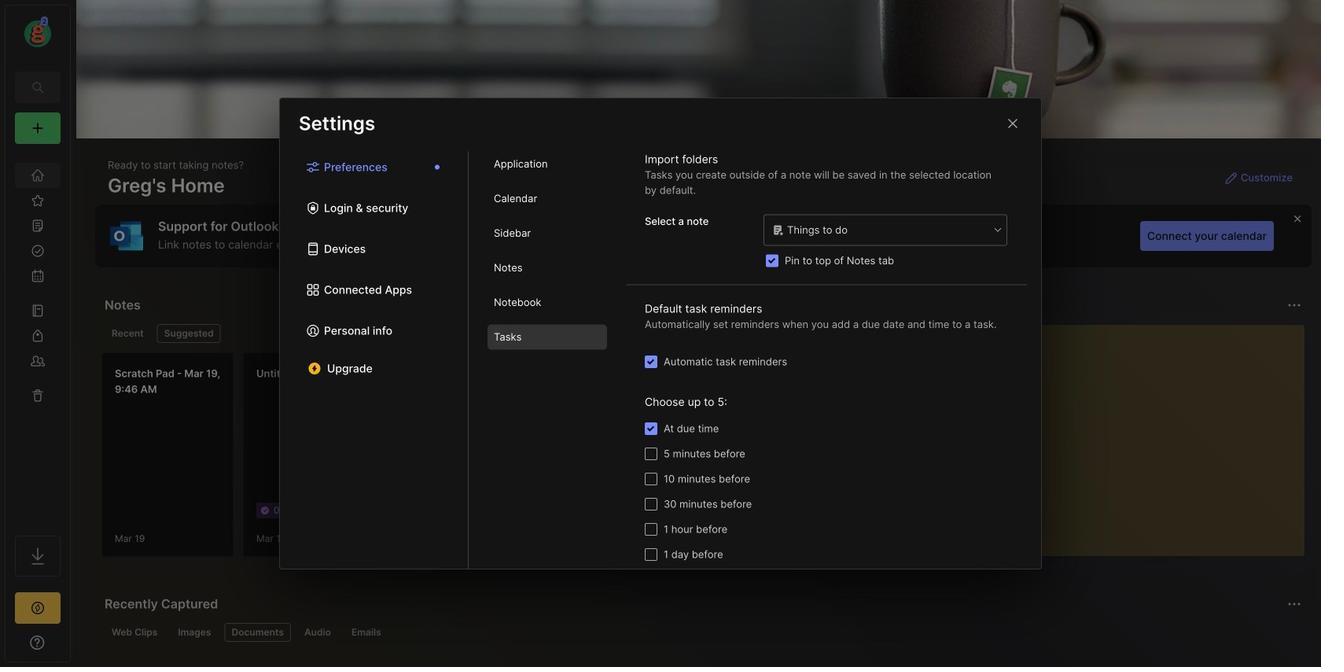 Task type: vqa. For each thing, say whether or not it's contained in the screenshot.
search field
no



Task type: describe. For each thing, give the bounding box(es) containing it.
edit search image
[[28, 78, 47, 97]]

main element
[[0, 0, 76, 667]]

Start writing… text field
[[930, 325, 1304, 544]]

Default task note field
[[763, 214, 1008, 247]]



Task type: locate. For each thing, give the bounding box(es) containing it.
None checkbox
[[645, 473, 658, 485], [645, 498, 658, 511], [645, 473, 658, 485], [645, 498, 658, 511]]

home image
[[30, 168, 46, 183]]

tree
[[6, 153, 70, 522]]

row group
[[101, 352, 1322, 566]]

upgrade image
[[28, 599, 47, 618]]

close image
[[1004, 114, 1023, 133]]

tab list
[[280, 151, 469, 569], [469, 151, 626, 569], [105, 324, 892, 343], [105, 623, 1300, 642]]

None checkbox
[[766, 254, 779, 267], [645, 356, 658, 368], [645, 422, 658, 435], [645, 448, 658, 460], [645, 523, 658, 536], [645, 548, 658, 561], [766, 254, 779, 267], [645, 356, 658, 368], [645, 422, 658, 435], [645, 448, 658, 460], [645, 523, 658, 536], [645, 548, 658, 561]]

tab
[[488, 151, 607, 177], [488, 186, 607, 211], [488, 221, 607, 246], [488, 255, 607, 280], [488, 290, 607, 315], [105, 324, 151, 343], [157, 324, 221, 343], [488, 324, 607, 350], [105, 623, 165, 642], [171, 623, 218, 642], [225, 623, 291, 642], [297, 623, 338, 642], [345, 623, 388, 642]]

tree inside main element
[[6, 153, 70, 522]]



